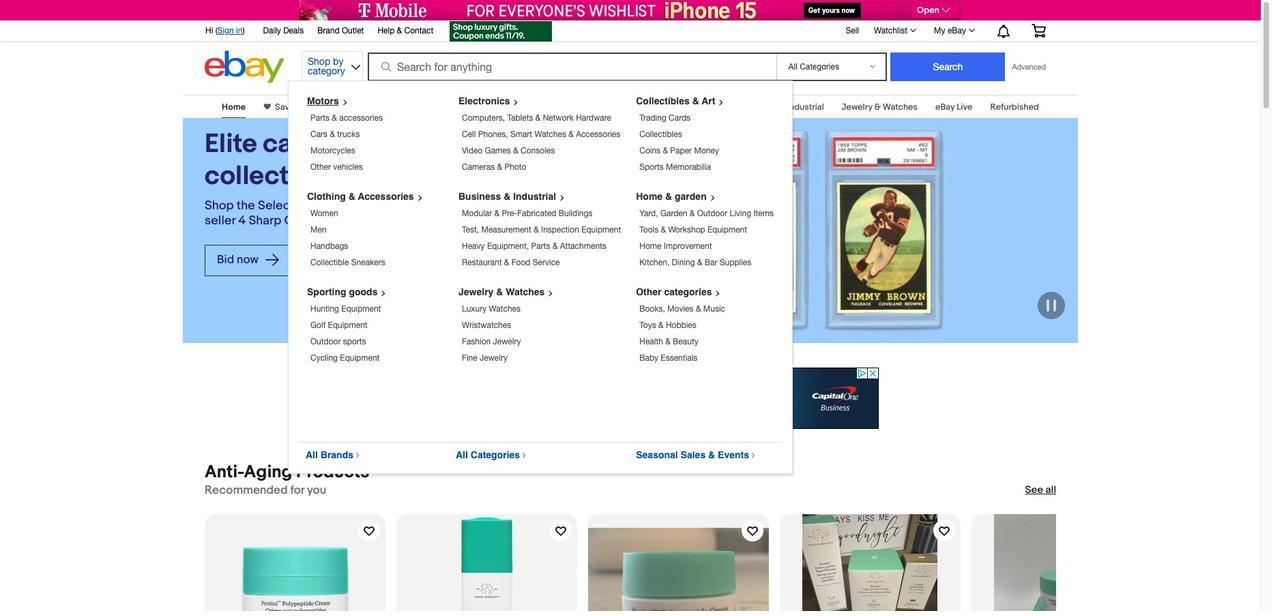 Task type: describe. For each thing, give the bounding box(es) containing it.
0 horizontal spatial collectibles link
[[426, 102, 476, 113]]

shop by category button
[[302, 51, 363, 80]]

anti-aging products
[[205, 462, 369, 483]]

books, movies & music link
[[640, 304, 726, 314]]

1 vertical spatial for
[[290, 484, 304, 498]]

1 vertical spatial jewelry & watches link
[[459, 287, 559, 298]]

kitchen,
[[640, 258, 670, 268]]

collectibles & art link
[[636, 96, 730, 106]]

watches inside computers, tablets & network hardware cell phones, smart watches & accessories video games & consoles cameras & photo
[[535, 130, 566, 139]]

saved link
[[271, 102, 300, 113]]

parts & accessories cars & trucks motorcycles other vehicles
[[311, 113, 383, 172]]

daily deals link
[[263, 24, 304, 39]]

collectible
[[311, 258, 349, 268]]

brand
[[317, 26, 340, 35]]

men
[[311, 225, 327, 235]]

recommended for you
[[205, 484, 326, 498]]

equipment down hunting equipment link
[[328, 321, 368, 330]]

kitchen, dining & bar supplies link
[[640, 258, 752, 268]]

sell
[[846, 26, 859, 35]]

clothing & accessories
[[307, 191, 414, 202]]

4
[[238, 213, 246, 228]]

toys inside elite cards for your collection main content
[[624, 102, 642, 113]]

clothing
[[307, 191, 346, 202]]

sneakers
[[351, 258, 385, 268]]

sports
[[640, 162, 664, 172]]

games
[[485, 146, 511, 156]]

modular & pre-fabricated buildings test, measurement & inspection equipment heavy equipment, parts & attachments restaurant & food service
[[462, 209, 621, 268]]

motorcycles
[[311, 146, 355, 156]]

see
[[1025, 484, 1044, 497]]

heavy equipment, parts & attachments link
[[462, 242, 607, 251]]

test,
[[462, 225, 479, 235]]

1 vertical spatial other
[[636, 287, 662, 298]]

phones,
[[478, 130, 508, 139]]

hi ( sign in )
[[205, 26, 245, 35]]

watches inside the luxury watches wristwatches fashion jewelry fine jewelry
[[489, 304, 521, 314]]

category
[[308, 66, 345, 76]]

hunting equipment golf equipment outdoor sports cycling equipment
[[311, 304, 381, 363]]

sporting for sporting goods
[[659, 102, 694, 113]]

your shopping cart image
[[1031, 24, 1047, 38]]

motors inside banner
[[307, 96, 339, 106]]

seasonal sales & events
[[636, 450, 749, 461]]

equipment inside modular & pre-fabricated buildings test, measurement & inspection equipment heavy equipment, parts & attachments restaurant & food service
[[582, 225, 621, 235]]

all categories link
[[456, 450, 532, 461]]

categories
[[664, 287, 712, 298]]

items
[[754, 209, 774, 218]]

help
[[378, 26, 395, 35]]

luxury
[[462, 304, 487, 314]]

luxury watches wristwatches fashion jewelry fine jewelry
[[462, 304, 521, 363]]

daily deals
[[263, 26, 304, 35]]

accessories inside computers, tablets & network hardware cell phones, smart watches & accessories video games & consoles cameras & photo
[[576, 130, 621, 139]]

cameras & photo link
[[462, 162, 527, 172]]

sign
[[218, 26, 234, 35]]

business for the bottom the business & industrial link
[[459, 191, 501, 202]]

see all
[[1025, 484, 1056, 497]]

all for all categories
[[456, 450, 468, 461]]

help & contact
[[378, 26, 434, 35]]

consoles
[[521, 146, 555, 156]]

advanced link
[[1006, 53, 1053, 81]]

sports memorabilia link
[[640, 162, 711, 172]]

by
[[333, 56, 344, 67]]

health & beauty link
[[640, 337, 699, 347]]

outdoor inside hunting equipment golf equipment outdoor sports cycling equipment
[[311, 337, 341, 347]]

deals
[[283, 26, 304, 35]]

home & garden
[[636, 191, 707, 202]]

video games & consoles link
[[462, 146, 555, 156]]

all brands link
[[306, 450, 365, 461]]

motors inside elite cards for your collection main content
[[318, 102, 346, 113]]

movies
[[668, 304, 694, 314]]

cycling equipment link
[[311, 354, 380, 363]]

shop inside elite cards for your collection shop the select showcase auction from seller 4 sharp corners.
[[205, 198, 234, 213]]

industrial for the bottom the business & industrial link
[[513, 191, 556, 202]]

home for home
[[222, 102, 246, 113]]

sales
[[681, 450, 706, 461]]

brands
[[321, 450, 354, 461]]

advertisement region inside elite cards for your collection main content
[[382, 368, 879, 429]]

cell phones, smart watches & accessories link
[[462, 130, 621, 139]]

other inside parts & accessories cars & trucks motorcycles other vehicles
[[311, 162, 331, 172]]

sporting goods
[[659, 102, 724, 113]]

seasonal
[[636, 450, 678, 461]]

home for home & garden
[[493, 102, 517, 113]]

essentials
[[661, 354, 698, 363]]

open button
[[912, 3, 959, 18]]

toys & hobbies link
[[640, 321, 697, 330]]

vehicles
[[333, 162, 363, 172]]

art
[[702, 96, 716, 106]]

home for home & garden
[[636, 191, 663, 202]]

fabricated
[[517, 209, 557, 218]]

books, movies & music toys & hobbies health & beauty baby essentials
[[640, 304, 726, 363]]

photo
[[505, 162, 527, 172]]

other categories
[[636, 287, 712, 298]]

parts inside parts & accessories cars & trucks motorcycles other vehicles
[[311, 113, 330, 123]]

baby essentials link
[[640, 354, 698, 363]]

advanced
[[1012, 63, 1046, 71]]

equipment down goods
[[341, 304, 381, 314]]

0 vertical spatial jewelry & watches link
[[842, 102, 918, 113]]

none submit inside banner
[[891, 53, 1006, 81]]

garden inside yard, garden & outdoor living items tools & workshop equipment home improvement kitchen, dining & bar supplies
[[661, 209, 688, 218]]

my ebay
[[934, 26, 966, 35]]

workshop
[[668, 225, 705, 235]]

banner containing shop by category
[[198, 17, 1056, 474]]

garden
[[675, 191, 707, 202]]

cars & trucks link
[[311, 130, 360, 139]]

watchlist
[[874, 26, 908, 35]]

buildings
[[559, 209, 593, 218]]

contact
[[404, 26, 434, 35]]

trading
[[640, 113, 667, 123]]

now
[[237, 253, 259, 267]]

anti-aging products link
[[205, 462, 369, 483]]

electronics
[[459, 96, 510, 106]]

cycling
[[311, 354, 338, 363]]

shop inside shop by category
[[308, 56, 330, 67]]



Task type: vqa. For each thing, say whether or not it's contained in the screenshot.


Task type: locate. For each thing, give the bounding box(es) containing it.
1 vertical spatial business & industrial link
[[459, 191, 571, 202]]

baby
[[640, 354, 659, 363]]

sharp
[[249, 213, 282, 228]]

0 horizontal spatial business & industrial link
[[459, 191, 571, 202]]

1 vertical spatial industrial
[[513, 191, 556, 202]]

jewelry & watches inside banner
[[459, 287, 545, 298]]

memorabilia
[[666, 162, 711, 172]]

luxury watches link
[[462, 304, 521, 314]]

1 horizontal spatial garden
[[661, 209, 688, 218]]

from
[[403, 198, 429, 213]]

all left brands
[[306, 450, 318, 461]]

ebay left live
[[936, 102, 955, 113]]

other
[[311, 162, 331, 172], [636, 287, 662, 298]]

cars
[[311, 130, 328, 139]]

measurement
[[481, 225, 532, 235]]

auction
[[358, 198, 400, 213]]

home
[[222, 102, 246, 113], [493, 102, 517, 113], [636, 191, 663, 202], [640, 242, 662, 251]]

fashion
[[462, 337, 491, 347]]

watches up wristwatches link
[[489, 304, 521, 314]]

industrial inside banner
[[513, 191, 556, 202]]

0 horizontal spatial accessories
[[358, 191, 414, 202]]

advertisement region
[[300, 0, 962, 20], [382, 368, 879, 429]]

garden up computers, tablets & network hardware link
[[528, 102, 558, 113]]

0 vertical spatial for
[[337, 128, 369, 160]]

saved
[[275, 102, 300, 113]]

0 horizontal spatial shop
[[205, 198, 234, 213]]

equipment down living
[[708, 225, 747, 235]]

1 vertical spatial sporting
[[307, 287, 346, 298]]

collectibles link down trading cards link
[[640, 130, 682, 139]]

garden inside elite cards for your collection main content
[[528, 102, 558, 113]]

Search for anything text field
[[370, 54, 774, 80]]

collectibles inside elite cards for your collection main content
[[426, 102, 476, 113]]

0 vertical spatial sporting
[[659, 102, 694, 113]]

0 vertical spatial collectibles link
[[426, 102, 476, 113]]

0 vertical spatial toys
[[624, 102, 642, 113]]

0 vertical spatial business
[[741, 102, 777, 113]]

accessories
[[339, 113, 383, 123]]

accessories down vehicles
[[358, 191, 414, 202]]

business inside banner
[[459, 191, 501, 202]]

jewelry & watches for the top 'jewelry & watches' link
[[842, 102, 918, 113]]

coins
[[640, 146, 661, 156]]

home down tools
[[640, 242, 662, 251]]

get the coupon image
[[450, 21, 552, 42]]

other vehicles link
[[311, 162, 363, 172]]

collectibles up cell
[[426, 102, 476, 113]]

banner
[[198, 17, 1056, 474]]

sign in link
[[218, 26, 243, 35]]

equipment inside yard, garden & outdoor living items tools & workshop equipment home improvement kitchen, dining & bar supplies
[[708, 225, 747, 235]]

1 horizontal spatial business & industrial
[[741, 102, 824, 113]]

your
[[375, 128, 428, 160]]

computers, tablets & network hardware link
[[462, 113, 611, 123]]

None submit
[[891, 53, 1006, 81]]

1 horizontal spatial for
[[337, 128, 369, 160]]

shop
[[308, 56, 330, 67], [205, 198, 234, 213]]

0 vertical spatial parts
[[311, 113, 330, 123]]

collectibles inside trading cards collectibles coins & paper money sports memorabilia
[[640, 130, 682, 139]]

ebay inside elite cards for your collection main content
[[936, 102, 955, 113]]

elite
[[205, 128, 257, 160]]

outdoor up cycling
[[311, 337, 341, 347]]

0 horizontal spatial jewelry & watches link
[[459, 287, 559, 298]]

1 vertical spatial business & industrial
[[459, 191, 556, 202]]

beauty
[[673, 337, 699, 347]]

accessories down hardware
[[576, 130, 621, 139]]

ebay inside account navigation
[[948, 26, 966, 35]]

hi
[[205, 26, 213, 35]]

1 horizontal spatial jewelry & watches link
[[842, 102, 918, 113]]

0 horizontal spatial business
[[459, 191, 501, 202]]

service
[[533, 258, 560, 268]]

1 horizontal spatial other
[[636, 287, 662, 298]]

shop up the seller
[[205, 198, 234, 213]]

my
[[934, 26, 946, 35]]

all
[[1046, 484, 1056, 497]]

sporting goods link
[[659, 102, 724, 113]]

collectibles for collectibles
[[426, 102, 476, 113]]

watches left ebay live
[[883, 102, 918, 113]]

equipment down sports in the left of the page
[[340, 354, 380, 363]]

& inside trading cards collectibles coins & paper money sports memorabilia
[[663, 146, 668, 156]]

all categories
[[456, 450, 520, 461]]

1 vertical spatial accessories
[[358, 191, 414, 202]]

hunting
[[311, 304, 339, 314]]

business up modular
[[459, 191, 501, 202]]

0 horizontal spatial business & industrial
[[459, 191, 556, 202]]

1 vertical spatial advertisement region
[[382, 368, 879, 429]]

1 vertical spatial ebay
[[936, 102, 955, 113]]

outdoor up tools & workshop equipment link
[[697, 209, 728, 218]]

corners.
[[284, 213, 333, 228]]

in
[[236, 26, 243, 35]]

0 horizontal spatial other
[[311, 162, 331, 172]]

1 all from the left
[[306, 450, 318, 461]]

sporting for sporting goods
[[307, 287, 346, 298]]

elite cards for your collection main content
[[0, 87, 1261, 612]]

1 vertical spatial outdoor
[[311, 337, 341, 347]]

account navigation
[[198, 17, 1056, 44]]

parts inside modular & pre-fabricated buildings test, measurement & inspection equipment heavy equipment, parts & attachments restaurant & food service
[[531, 242, 550, 251]]

collectibles up trading cards link
[[636, 96, 690, 106]]

home & garden link
[[636, 191, 721, 202]]

business
[[741, 102, 777, 113], [459, 191, 501, 202]]

collectibles down trading cards link
[[640, 130, 682, 139]]

1 horizontal spatial jewelry & watches
[[842, 102, 918, 113]]

0 horizontal spatial outdoor
[[311, 337, 341, 347]]

(
[[215, 26, 218, 35]]

sporting inside banner
[[307, 287, 346, 298]]

see all link
[[1025, 484, 1056, 498]]

equipment up attachments
[[582, 225, 621, 235]]

heavy
[[462, 242, 485, 251]]

business right goods
[[741, 102, 777, 113]]

sell link
[[840, 26, 865, 35]]

0 horizontal spatial garden
[[528, 102, 558, 113]]

toys link
[[624, 102, 642, 113]]

1 horizontal spatial all
[[456, 450, 468, 461]]

recommended for you element
[[205, 484, 326, 498]]

tablets
[[507, 113, 533, 123]]

0 vertical spatial business & industrial link
[[741, 102, 824, 113]]

parts up the cars
[[311, 113, 330, 123]]

garden
[[528, 102, 558, 113], [661, 209, 688, 218]]

1 vertical spatial garden
[[661, 209, 688, 218]]

watches down food
[[506, 287, 545, 298]]

garden down home & garden
[[661, 209, 688, 218]]

business for the topmost the business & industrial link
[[741, 102, 777, 113]]

1 horizontal spatial parts
[[531, 242, 550, 251]]

for inside elite cards for your collection shop the select showcase auction from seller 4 sharp corners.
[[337, 128, 369, 160]]

other up books,
[[636, 287, 662, 298]]

1 horizontal spatial industrial
[[787, 102, 824, 113]]

handbags
[[311, 242, 348, 251]]

jewelry & watches inside elite cards for your collection main content
[[842, 102, 918, 113]]

outdoor inside yard, garden & outdoor living items tools & workshop equipment home improvement kitchen, dining & bar supplies
[[697, 209, 728, 218]]

tools
[[640, 225, 659, 235]]

home up yard,
[[636, 191, 663, 202]]

1 vertical spatial collectibles link
[[640, 130, 682, 139]]

0 horizontal spatial parts
[[311, 113, 330, 123]]

0 vertical spatial outdoor
[[697, 209, 728, 218]]

help & contact link
[[378, 24, 434, 39]]

inspection
[[541, 225, 579, 235]]

women link
[[311, 209, 338, 218]]

ebay live
[[936, 102, 973, 113]]

sporting up hunting
[[307, 287, 346, 298]]

industrial
[[787, 102, 824, 113], [513, 191, 556, 202]]

goods
[[349, 287, 378, 298]]

you
[[307, 484, 326, 498]]

collectibles for collectibles & art
[[636, 96, 690, 106]]

equipment
[[582, 225, 621, 235], [708, 225, 747, 235], [341, 304, 381, 314], [328, 321, 368, 330], [340, 354, 380, 363]]

ebay
[[948, 26, 966, 35], [936, 102, 955, 113]]

sporting up cards
[[659, 102, 694, 113]]

0 horizontal spatial industrial
[[513, 191, 556, 202]]

1 horizontal spatial outdoor
[[697, 209, 728, 218]]

all brands
[[306, 450, 354, 461]]

1 horizontal spatial sporting
[[659, 102, 694, 113]]

cards
[[263, 128, 331, 160]]

collectibles link up cell
[[426, 102, 476, 113]]

home up elite
[[222, 102, 246, 113]]

men link
[[311, 225, 327, 235]]

watches inside elite cards for your collection main content
[[883, 102, 918, 113]]

collectibles & art
[[636, 96, 716, 106]]

ebay right my
[[948, 26, 966, 35]]

0 vertical spatial accessories
[[576, 130, 621, 139]]

0 horizontal spatial jewelry & watches
[[459, 287, 545, 298]]

watches
[[883, 102, 918, 113], [535, 130, 566, 139], [506, 287, 545, 298], [489, 304, 521, 314]]

home inside yard, garden & outdoor living items tools & workshop equipment home improvement kitchen, dining & bar supplies
[[640, 242, 662, 251]]

jewelry inside elite cards for your collection main content
[[842, 102, 873, 113]]

0 vertical spatial other
[[311, 162, 331, 172]]

0 horizontal spatial all
[[306, 450, 318, 461]]

0 vertical spatial jewelry & watches
[[842, 102, 918, 113]]

clothing & accessories link
[[307, 191, 428, 202]]

fashion jewelry link
[[462, 337, 521, 347]]

trading cards link
[[640, 113, 691, 123]]

1 vertical spatial shop
[[205, 198, 234, 213]]

sporting goods
[[307, 287, 378, 298]]

motors
[[307, 96, 339, 106], [318, 102, 346, 113]]

toys inside 'books, movies & music toys & hobbies health & beauty baby essentials'
[[640, 321, 656, 330]]

0 vertical spatial business & industrial
[[741, 102, 824, 113]]

1 vertical spatial business
[[459, 191, 501, 202]]

parts
[[311, 113, 330, 123], [531, 242, 550, 251]]

business & industrial link
[[741, 102, 824, 113], [459, 191, 571, 202]]

test, measurement & inspection equipment link
[[462, 225, 621, 235]]

industrial for the topmost the business & industrial link
[[787, 102, 824, 113]]

1 vertical spatial jewelry & watches
[[459, 287, 545, 298]]

daily
[[263, 26, 281, 35]]

industrial inside elite cards for your collection main content
[[787, 102, 824, 113]]

business & industrial inside banner
[[459, 191, 556, 202]]

home up tablets
[[493, 102, 517, 113]]

1 vertical spatial parts
[[531, 242, 550, 251]]

0 vertical spatial garden
[[528, 102, 558, 113]]

1 horizontal spatial collectibles link
[[640, 130, 682, 139]]

0 horizontal spatial sporting
[[307, 287, 346, 298]]

seller
[[205, 213, 236, 228]]

toys up health
[[640, 321, 656, 330]]

trading cards collectibles coins & paper money sports memorabilia
[[640, 113, 719, 172]]

1 horizontal spatial accessories
[[576, 130, 621, 139]]

all for all brands
[[306, 450, 318, 461]]

paper
[[670, 146, 692, 156]]

attachments
[[560, 242, 607, 251]]

0 vertical spatial ebay
[[948, 26, 966, 35]]

brand outlet link
[[317, 24, 364, 39]]

modular
[[462, 209, 492, 218]]

live
[[957, 102, 973, 113]]

all left categories
[[456, 450, 468, 461]]

1 horizontal spatial business & industrial link
[[741, 102, 824, 113]]

0 horizontal spatial for
[[290, 484, 304, 498]]

sporting inside elite cards for your collection main content
[[659, 102, 694, 113]]

jewelry & watches for bottommost 'jewelry & watches' link
[[459, 287, 545, 298]]

shop left by
[[308, 56, 330, 67]]

parts down test, measurement & inspection equipment link
[[531, 242, 550, 251]]

health
[[640, 337, 663, 347]]

events
[[718, 450, 749, 461]]

0 vertical spatial shop
[[308, 56, 330, 67]]

seasonal sales & events link
[[636, 450, 761, 461]]

0 vertical spatial advertisement region
[[300, 0, 962, 20]]

the
[[237, 198, 255, 213]]

business & industrial
[[741, 102, 824, 113], [459, 191, 556, 202]]

toys up the 'trading' at the right top of the page
[[624, 102, 642, 113]]

supplies
[[720, 258, 752, 268]]

other down motorcycles link
[[311, 162, 331, 172]]

watches down network
[[535, 130, 566, 139]]

business inside elite cards for your collection main content
[[741, 102, 777, 113]]

business & industrial inside elite cards for your collection main content
[[741, 102, 824, 113]]

& inside account navigation
[[397, 26, 402, 35]]

1 horizontal spatial shop
[[308, 56, 330, 67]]

women
[[311, 209, 338, 218]]

2 all from the left
[[456, 450, 468, 461]]

0 vertical spatial industrial
[[787, 102, 824, 113]]

1 vertical spatial toys
[[640, 321, 656, 330]]

1 horizontal spatial business
[[741, 102, 777, 113]]



